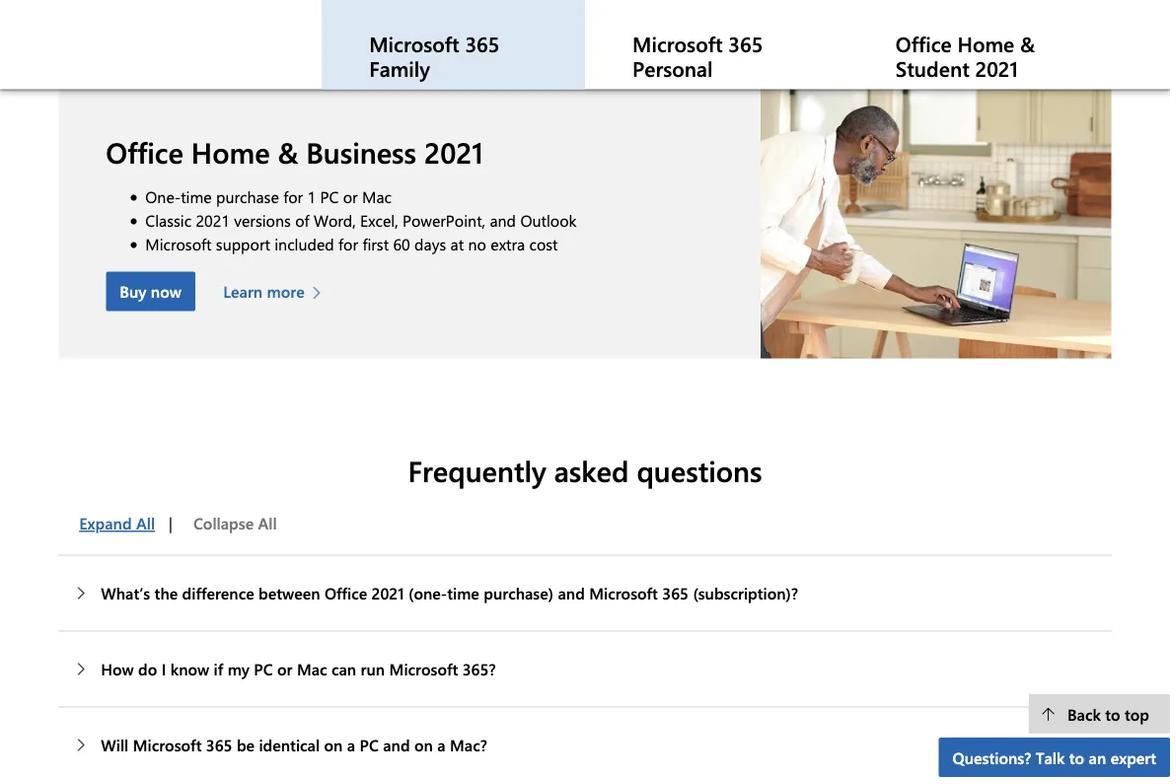 Task type: vqa. For each thing, say whether or not it's contained in the screenshot.
The Features
no



Task type: locate. For each thing, give the bounding box(es) containing it.
all left |
[[136, 512, 155, 534]]

& up purchase
[[278, 132, 298, 171]]

0 vertical spatial for
[[283, 186, 303, 207]]

identical
[[259, 734, 320, 756]]

all for collapse all
[[258, 512, 277, 534]]

2 horizontal spatial and
[[558, 582, 585, 604]]

expand all button
[[59, 504, 169, 543]]

home inside office home & student 2021
[[958, 30, 1014, 58]]

mac?
[[450, 734, 487, 756]]

all
[[136, 512, 155, 534], [258, 512, 277, 534]]

2021 inside dropdown button
[[372, 582, 404, 604]]

pc
[[320, 186, 339, 207], [254, 658, 273, 680], [360, 734, 379, 756]]

to
[[1105, 703, 1120, 725], [1069, 747, 1084, 768]]

a right identical
[[347, 734, 355, 756]]

a
[[347, 734, 355, 756], [437, 734, 446, 756]]

home for business
[[191, 132, 270, 171]]

for down word,
[[339, 233, 358, 255]]

1 horizontal spatial for
[[339, 233, 358, 255]]

purchase
[[216, 186, 279, 207]]

outlook
[[520, 210, 577, 231]]

1 vertical spatial home
[[191, 132, 270, 171]]

days
[[414, 233, 446, 255]]

0 vertical spatial time
[[181, 186, 212, 207]]

(one-
[[409, 582, 447, 604]]

collapse all
[[193, 512, 277, 534]]

1 horizontal spatial time
[[447, 582, 479, 604]]

office for office home & business 2021
[[106, 132, 183, 171]]

1 horizontal spatial &
[[1020, 30, 1035, 58]]

0 horizontal spatial or
[[277, 658, 293, 680]]

learn more link
[[223, 272, 331, 311]]

pc right my
[[254, 658, 273, 680]]

or up word,
[[343, 186, 358, 207]]

2 on from the left
[[414, 734, 433, 756]]

student
[[896, 55, 970, 83]]

for
[[283, 186, 303, 207], [339, 233, 358, 255]]

microsoft
[[369, 30, 459, 58], [632, 30, 723, 58], [145, 233, 212, 255], [589, 582, 658, 604], [389, 658, 458, 680], [133, 734, 202, 756]]

1 vertical spatial for
[[339, 233, 358, 255]]

on right identical
[[324, 734, 343, 756]]

365 inside microsoft 365 family
[[465, 30, 500, 58]]

1 vertical spatial or
[[277, 658, 293, 680]]

0 horizontal spatial for
[[283, 186, 303, 207]]

expand
[[79, 512, 132, 534]]

classic
[[145, 210, 191, 231]]

on left mac?
[[414, 734, 433, 756]]

0 horizontal spatial on
[[324, 734, 343, 756]]

what's
[[101, 582, 150, 604]]

all right collapse at the left bottom of page
[[258, 512, 277, 534]]

0 vertical spatial to
[[1105, 703, 1120, 725]]

1 horizontal spatial mac
[[362, 186, 392, 207]]

&
[[1020, 30, 1035, 58], [278, 132, 298, 171]]

microsoft inside one-time purchase for 1 pc or mac classic 2021 versions of word, excel, powerpoint, and outlook microsoft support included for first 60 days at no extra cost
[[145, 233, 212, 255]]

office home & business 2021
[[106, 132, 483, 171]]

1 all from the left
[[136, 512, 155, 534]]

365 left '(subscription)?'
[[662, 582, 689, 604]]

& for student
[[1020, 30, 1035, 58]]

or right my
[[277, 658, 293, 680]]

mac up excel,
[[362, 186, 392, 207]]

2021 up support
[[196, 210, 230, 231]]

office inside dropdown button
[[324, 582, 367, 604]]

all inside button
[[136, 512, 155, 534]]

2021 right student
[[975, 55, 1018, 83]]

2 horizontal spatial pc
[[360, 734, 379, 756]]

extra
[[491, 233, 525, 255]]

365 right personal
[[728, 30, 763, 58]]

0 vertical spatial mac
[[362, 186, 392, 207]]

for left the 1
[[283, 186, 303, 207]]

1 horizontal spatial home
[[958, 30, 1014, 58]]

group
[[59, 504, 291, 543]]

2 vertical spatial pc
[[360, 734, 379, 756]]

will
[[101, 734, 129, 756]]

mac left can
[[297, 658, 327, 680]]

questions?
[[953, 747, 1031, 768]]

0 horizontal spatial to
[[1069, 747, 1084, 768]]

what's the difference between office 2021 (one-time purchase) and microsoft 365 (subscription)? button
[[59, 556, 1112, 631]]

0 vertical spatial home
[[958, 30, 1014, 58]]

365 right family
[[465, 30, 500, 58]]

of
[[295, 210, 309, 231]]

more
[[267, 281, 305, 302]]

0 horizontal spatial pc
[[254, 658, 273, 680]]

back
[[1068, 703, 1101, 725]]

(subscription)?
[[693, 582, 798, 604]]

60
[[393, 233, 410, 255]]

back to top
[[1068, 703, 1149, 725]]

questions? talk to an expert button
[[939, 738, 1170, 777]]

2021
[[975, 55, 1018, 83], [424, 132, 483, 171], [196, 210, 230, 231], [372, 582, 404, 604]]

2 a from the left
[[437, 734, 446, 756]]

and up extra
[[490, 210, 516, 231]]

office
[[896, 30, 952, 58], [106, 132, 183, 171], [324, 582, 367, 604]]

2 vertical spatial and
[[383, 734, 410, 756]]

how
[[101, 658, 134, 680]]

2 vertical spatial office
[[324, 582, 367, 604]]

time left purchase)
[[447, 582, 479, 604]]

1 horizontal spatial office
[[324, 582, 367, 604]]

1 horizontal spatial or
[[343, 186, 358, 207]]

to left an
[[1069, 747, 1084, 768]]

and right purchase)
[[558, 582, 585, 604]]

1 vertical spatial to
[[1069, 747, 1084, 768]]

365 inside dropdown button
[[662, 582, 689, 604]]

0 horizontal spatial &
[[278, 132, 298, 171]]

2021 inside one-time purchase for 1 pc or mac classic 2021 versions of word, excel, powerpoint, and outlook microsoft support included for first 60 days at no extra cost
[[196, 210, 230, 231]]

365 left be
[[206, 734, 232, 756]]

0 horizontal spatial and
[[383, 734, 410, 756]]

0 horizontal spatial office
[[106, 132, 183, 171]]

cost
[[529, 233, 558, 255]]

1 horizontal spatial pc
[[320, 186, 339, 207]]

questions
[[637, 451, 762, 489]]

first
[[363, 233, 389, 255]]

mac
[[362, 186, 392, 207], [297, 658, 327, 680]]

0 vertical spatial or
[[343, 186, 358, 207]]

business
[[306, 132, 416, 171]]

365 inside dropdown button
[[206, 734, 232, 756]]

office inside office home & student 2021
[[896, 30, 952, 58]]

asked
[[554, 451, 629, 489]]

& right student
[[1020, 30, 1035, 58]]

what's the difference between office 2021 (one-time purchase) and microsoft 365 (subscription)?
[[101, 582, 798, 604]]

& inside office home & student 2021
[[1020, 30, 1035, 58]]

microsoft inside microsoft 365 personal
[[632, 30, 723, 58]]

time
[[181, 186, 212, 207], [447, 582, 479, 604]]

1 on from the left
[[324, 734, 343, 756]]

word,
[[314, 210, 356, 231]]

1 horizontal spatial all
[[258, 512, 277, 534]]

run
[[361, 658, 385, 680]]

will microsoft 365 be identical on a pc and on a mac?
[[101, 734, 487, 756]]

0 vertical spatial office
[[896, 30, 952, 58]]

2 horizontal spatial office
[[896, 30, 952, 58]]

1 horizontal spatial a
[[437, 734, 446, 756]]

to left top
[[1105, 703, 1120, 725]]

now
[[151, 281, 181, 302]]

home
[[958, 30, 1014, 58], [191, 132, 270, 171]]

buy
[[120, 281, 146, 302]]

0 horizontal spatial all
[[136, 512, 155, 534]]

0 horizontal spatial mac
[[297, 658, 327, 680]]

do
[[138, 658, 157, 680]]

buy now
[[120, 281, 181, 302]]

1 horizontal spatial on
[[414, 734, 433, 756]]

and
[[490, 210, 516, 231], [558, 582, 585, 604], [383, 734, 410, 756]]

2021 up powerpoint,
[[424, 132, 483, 171]]

0 vertical spatial and
[[490, 210, 516, 231]]

and left mac?
[[383, 734, 410, 756]]

1 vertical spatial and
[[558, 582, 585, 604]]

all inside button
[[258, 512, 277, 534]]

will microsoft 365 be identical on a pc and on a mac? button
[[59, 708, 1112, 777]]

0 vertical spatial &
[[1020, 30, 1035, 58]]

1 vertical spatial pc
[[254, 658, 273, 680]]

2 all from the left
[[258, 512, 277, 534]]

2021 left (one-
[[372, 582, 404, 604]]

1 vertical spatial time
[[447, 582, 479, 604]]

1 horizontal spatial to
[[1105, 703, 1120, 725]]

be
[[237, 734, 255, 756]]

or
[[343, 186, 358, 207], [277, 658, 293, 680]]

1 vertical spatial office
[[106, 132, 183, 171]]

0 horizontal spatial a
[[347, 734, 355, 756]]

and inside what's the difference between office 2021 (one-time purchase) and microsoft 365 (subscription)? dropdown button
[[558, 582, 585, 604]]

on
[[324, 734, 343, 756], [414, 734, 433, 756]]

microsoft inside dropdown button
[[133, 734, 202, 756]]

a left mac?
[[437, 734, 446, 756]]

between
[[259, 582, 320, 604]]

& for business
[[278, 132, 298, 171]]

1 vertical spatial mac
[[297, 658, 327, 680]]

0 horizontal spatial home
[[191, 132, 270, 171]]

365
[[465, 30, 500, 58], [728, 30, 763, 58], [662, 582, 689, 604], [206, 734, 232, 756]]

if
[[214, 658, 223, 680]]

microsoft 365 family
[[369, 30, 500, 83]]

1 vertical spatial &
[[278, 132, 298, 171]]

0 horizontal spatial time
[[181, 186, 212, 207]]

learn
[[223, 281, 263, 302]]

pc down run at bottom left
[[360, 734, 379, 756]]

the
[[155, 582, 178, 604]]

time up the "classic"
[[181, 186, 212, 207]]

0 vertical spatial pc
[[320, 186, 339, 207]]

how do i know if my pc or mac can run microsoft 365?
[[101, 658, 496, 680]]

pc right the 1
[[320, 186, 339, 207]]

1 horizontal spatial and
[[490, 210, 516, 231]]



Task type: describe. For each thing, give the bounding box(es) containing it.
microsoft inside microsoft 365 family
[[369, 30, 459, 58]]

time inside one-time purchase for 1 pc or mac classic 2021 versions of word, excel, powerpoint, and outlook microsoft support included for first 60 days at no extra cost
[[181, 186, 212, 207]]

purchase)
[[484, 582, 554, 604]]

no
[[468, 233, 486, 255]]

back to top link
[[1029, 695, 1170, 734]]

one-
[[145, 186, 181, 207]]

learn more
[[223, 281, 305, 302]]

2021 inside office home & student 2021
[[975, 55, 1018, 83]]

a person uses microsoft teams on a surface device. image
[[761, 88, 1112, 359]]

can
[[331, 658, 356, 680]]

pc inside one-time purchase for 1 pc or mac classic 2021 versions of word, excel, powerpoint, and outlook microsoft support included for first 60 days at no extra cost
[[320, 186, 339, 207]]

mac inside one-time purchase for 1 pc or mac classic 2021 versions of word, excel, powerpoint, and outlook microsoft support included for first 60 days at no extra cost
[[362, 186, 392, 207]]

buy now link
[[106, 272, 195, 311]]

office for office home & student 2021
[[896, 30, 952, 58]]

personal
[[632, 55, 713, 83]]

365 inside microsoft 365 personal
[[728, 30, 763, 58]]

top
[[1125, 703, 1149, 725]]

or inside how do i know if my pc or mac can run microsoft 365? dropdown button
[[277, 658, 293, 680]]

home for student
[[958, 30, 1014, 58]]

excel,
[[360, 210, 398, 231]]

microsoft 365 personal
[[632, 30, 763, 83]]

and inside will microsoft 365 be identical on a pc and on a mac? dropdown button
[[383, 734, 410, 756]]

included
[[275, 233, 334, 255]]

or inside one-time purchase for 1 pc or mac classic 2021 versions of word, excel, powerpoint, and outlook microsoft support included for first 60 days at no extra cost
[[343, 186, 358, 207]]

at
[[450, 233, 464, 255]]

pc inside dropdown button
[[360, 734, 379, 756]]

mac inside dropdown button
[[297, 658, 327, 680]]

frequently
[[408, 451, 546, 489]]

expand all
[[79, 512, 155, 534]]

one-time purchase for 1 pc or mac classic 2021 versions of word, excel, powerpoint, and outlook microsoft support included for first 60 days at no extra cost
[[145, 186, 577, 255]]

1
[[307, 186, 316, 207]]

difference
[[182, 582, 254, 604]]

|
[[169, 512, 173, 534]]

questions? talk to an expert
[[953, 747, 1156, 768]]

how do i know if my pc or mac can run microsoft 365? button
[[59, 632, 1112, 707]]

all for expand all
[[136, 512, 155, 534]]

pc inside dropdown button
[[254, 658, 273, 680]]

talk
[[1036, 747, 1065, 768]]

collapse all button
[[173, 504, 291, 543]]

collapse
[[193, 512, 254, 534]]

and inside one-time purchase for 1 pc or mac classic 2021 versions of word, excel, powerpoint, and outlook microsoft support included for first 60 days at no extra cost
[[490, 210, 516, 231]]

expert
[[1111, 747, 1156, 768]]

my
[[228, 658, 250, 680]]

i
[[162, 658, 166, 680]]

family
[[369, 55, 430, 83]]

1 a from the left
[[347, 734, 355, 756]]

support
[[216, 233, 270, 255]]

know
[[170, 658, 209, 680]]

365?
[[462, 658, 496, 680]]

frequently asked questions
[[408, 451, 762, 489]]

versions
[[234, 210, 291, 231]]

to inside dropdown button
[[1069, 747, 1084, 768]]

office home & student 2021
[[896, 30, 1035, 83]]

time inside dropdown button
[[447, 582, 479, 604]]

group containing expand all
[[59, 504, 291, 543]]

an
[[1089, 747, 1106, 768]]

powerpoint,
[[403, 210, 485, 231]]



